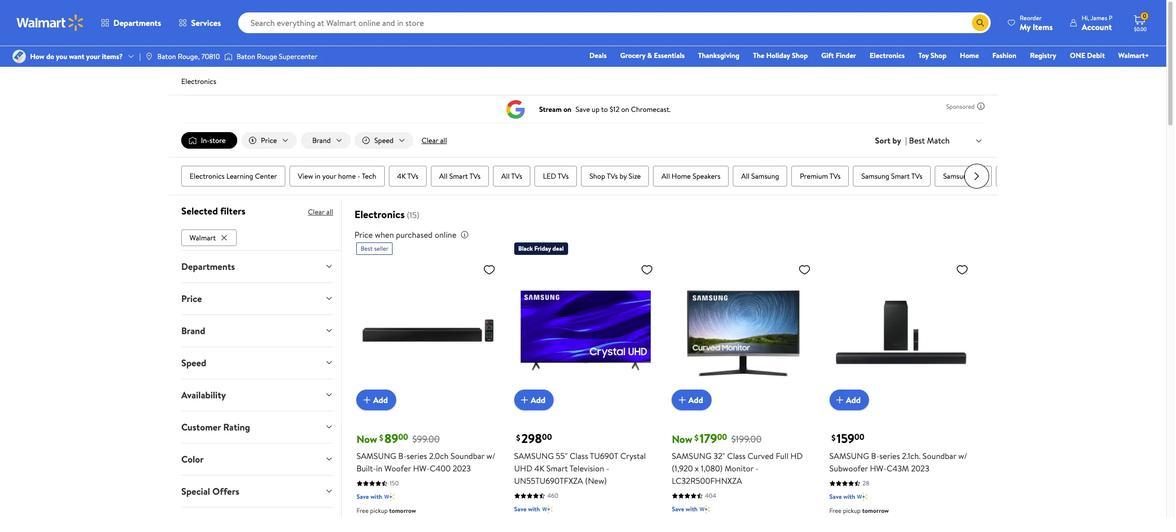 Task type: vqa. For each thing, say whether or not it's contained in the screenshot.
first Add button from left
yes



Task type: locate. For each thing, give the bounding box(es) containing it.
customer rating button
[[173, 411, 342, 443]]

add to cart image
[[361, 394, 373, 407], [676, 394, 689, 407]]

reorder my items
[[1020, 13, 1053, 32]]

how do you want your items?
[[30, 51, 123, 62]]

0 horizontal spatial free
[[357, 507, 369, 515]]

reorder
[[1020, 13, 1042, 22]]

clear
[[422, 135, 439, 146], [308, 207, 325, 217]]

in right view
[[315, 171, 321, 181]]

1 horizontal spatial brand
[[312, 135, 331, 146]]

2 tomorrow from the left
[[863, 507, 889, 515]]

$ left 179
[[695, 432, 699, 443]]

0 horizontal spatial samsung
[[752, 171, 780, 181]]

2 add button from the left
[[514, 390, 554, 411]]

all for all home speakers
[[662, 171, 670, 181]]

0 horizontal spatial  image
[[12, 50, 26, 63]]

electronics (15)
[[355, 207, 420, 221]]

walmart plus image
[[385, 492, 395, 502], [700, 504, 710, 515]]

4 00 from the left
[[855, 432, 865, 443]]

1 horizontal spatial home
[[960, 50, 980, 61]]

2 baton from the left
[[237, 51, 255, 62]]

samsung inside now $ 179 00 $199.00 samsung 32" class curved full hd (1,920 x 1,080) monitor - lc32r500fhnxza
[[672, 451, 712, 462]]

tvs for premium tvs
[[830, 171, 841, 181]]

1 horizontal spatial speed
[[374, 135, 394, 146]]

1 vertical spatial speed
[[181, 356, 206, 369]]

1 horizontal spatial series
[[880, 451, 900, 462]]

0 vertical spatial best
[[910, 135, 926, 146]]

tvs for shop tvs by size
[[607, 171, 618, 181]]

uhd
[[514, 463, 533, 474]]

samsung inside samsung b-series 2.1ch. soundbar w/ subwoofer hw-c43m 2023
[[830, 451, 870, 462]]

samsung for samsung smart tvs
[[862, 171, 890, 181]]

0 horizontal spatial shop
[[590, 171, 606, 181]]

3 samsung from the left
[[944, 171, 972, 181]]

1 vertical spatial electronics link
[[181, 76, 216, 87]]

1 vertical spatial your
[[322, 171, 336, 181]]

8 tvs from the left
[[973, 171, 984, 181]]

baton for baton rouge supercenter
[[237, 51, 255, 62]]

4 samsung from the left
[[830, 451, 870, 462]]

1 free from the left
[[357, 507, 369, 515]]

2 now from the left
[[672, 432, 693, 446]]

0 horizontal spatial clear all
[[308, 207, 333, 217]]

free
[[357, 507, 369, 515], [830, 507, 842, 515]]

pickup
[[370, 507, 388, 515], [843, 507, 861, 515]]

free down subwoofer
[[830, 507, 842, 515]]

account
[[1082, 21, 1113, 32]]

save with down lc32r500fhnxza on the right bottom
[[672, 505, 698, 514]]

electronics up when
[[355, 207, 405, 221]]

in-store
[[201, 135, 226, 146]]

1 soundbar from the left
[[451, 451, 485, 462]]

0 vertical spatial |
[[139, 51, 141, 62]]

2 add from the left
[[531, 394, 546, 406]]

all inside all tvs link
[[502, 171, 510, 181]]

clear inside sort and filter section element
[[422, 135, 439, 146]]

1 horizontal spatial add to cart image
[[834, 394, 846, 407]]

baton rouge, 70810
[[157, 51, 220, 62]]

404
[[705, 491, 717, 500]]

walmart plus image down the 460
[[542, 504, 553, 515]]

samsung b-series 2.1ch. soundbar w/ subwoofer hw-c43m 2023
[[830, 451, 968, 474]]

0 vertical spatial your
[[86, 51, 100, 62]]

hw- right subwoofer
[[870, 463, 887, 474]]

with down lc32r500fhnxza on the right bottom
[[686, 505, 698, 514]]

1 horizontal spatial electronics link
[[865, 50, 910, 61]]

1 add from the left
[[373, 394, 388, 406]]

1 b- from the left
[[398, 451, 407, 462]]

all inside all home speakers link
[[662, 171, 670, 181]]

1 horizontal spatial departments
[[181, 260, 235, 273]]

0 vertical spatial 4k
[[397, 171, 406, 181]]

now left 89
[[357, 432, 377, 446]]

smart down sort by |
[[892, 171, 910, 181]]

add button up 179
[[672, 390, 712, 411]]

electronics down rouge,
[[181, 76, 216, 87]]

size
[[629, 171, 641, 181]]

0 horizontal spatial b-
[[398, 451, 407, 462]]

deal
[[553, 244, 564, 253]]

speakers
[[693, 171, 721, 181]]

smart inside 'link'
[[449, 171, 468, 181]]

now inside now $ 179 00 $199.00 samsung 32" class curved full hd (1,920 x 1,080) monitor - lc32r500fhnxza
[[672, 432, 693, 446]]

samsung up built-
[[357, 451, 396, 462]]

 image right 70810
[[224, 51, 233, 62]]

by right sort
[[893, 135, 902, 146]]

walmart plus image
[[858, 492, 868, 502], [542, 504, 553, 515]]

0 vertical spatial home
[[960, 50, 980, 61]]

clear down view
[[308, 207, 325, 217]]

2023 right the c400
[[453, 463, 471, 474]]

0 vertical spatial walmart plus image
[[385, 492, 395, 502]]

1 horizontal spatial by
[[893, 135, 902, 146]]

0 horizontal spatial class
[[570, 451, 589, 462]]

hw- inside samsung b-series 2.1ch. soundbar w/ subwoofer hw-c43m 2023
[[870, 463, 887, 474]]

tvs left led
[[511, 171, 523, 181]]

0 vertical spatial clear
[[422, 135, 439, 146]]

2 $ from the left
[[517, 432, 521, 443]]

gift
[[822, 50, 834, 61]]

pickup down built-
[[370, 507, 388, 515]]

1 samsung from the left
[[357, 451, 396, 462]]

walmart plus image for 298
[[542, 504, 553, 515]]

walmart plus image for 89
[[385, 492, 395, 502]]

c400
[[430, 463, 451, 474]]

add for add to cart icon associated with samsung b-series 2.0ch soundbar w/ built-in woofer hw-c400 2023 image
[[373, 394, 388, 406]]

$ inside now $ 179 00 $199.00 samsung 32" class curved full hd (1,920 x 1,080) monitor - lc32r500fhnxza
[[695, 432, 699, 443]]

1 horizontal spatial walmart plus image
[[700, 504, 710, 515]]

home left speakers
[[672, 171, 691, 181]]

in inside now $ 89 00 $99.00 samsung b-series 2.0ch soundbar w/ built-in woofer hw-c400 2023
[[376, 463, 383, 474]]

1 tvs from the left
[[408, 171, 419, 181]]

clear all down view
[[308, 207, 333, 217]]

0 horizontal spatial all
[[326, 207, 333, 217]]

best left match
[[910, 135, 926, 146]]

save for $199.00
[[672, 505, 685, 514]]

ad disclaimer and feedback for skylinedisplayad image
[[977, 102, 986, 110]]

0 horizontal spatial 2023
[[453, 463, 471, 474]]

1 all from the left
[[439, 171, 448, 181]]

$ left 89
[[379, 432, 384, 443]]

departments
[[113, 17, 161, 28], [181, 260, 235, 273]]

walmart plus image down 150
[[385, 492, 395, 502]]

free for $99.00
[[357, 507, 369, 515]]

- down tu690t
[[606, 463, 610, 474]]

samsung smart tvs
[[862, 171, 923, 181]]

all up all smart tvs
[[440, 135, 447, 146]]

price button up center
[[241, 132, 297, 149]]

save down subwoofer
[[830, 493, 842, 501]]

speed button up availability tab
[[173, 347, 342, 379]]

1 horizontal spatial smart
[[547, 463, 568, 474]]

1 horizontal spatial samsung
[[862, 171, 890, 181]]

2 vertical spatial price
[[181, 292, 202, 305]]

1 vertical spatial brand
[[181, 324, 205, 337]]

1 horizontal spatial in
[[376, 463, 383, 474]]

0 vertical spatial clear all
[[422, 135, 447, 146]]

 image for baton
[[224, 51, 233, 62]]

walmart
[[190, 233, 216, 243]]

with down built-
[[371, 493, 383, 501]]

pickup down subwoofer
[[843, 507, 861, 515]]

home down the search icon
[[960, 50, 980, 61]]

-
[[358, 171, 361, 181], [606, 463, 610, 474], [756, 463, 759, 474]]

0 horizontal spatial walmart plus image
[[385, 492, 395, 502]]

2 soundbar from the left
[[923, 451, 957, 462]]

0 horizontal spatial electronics link
[[181, 76, 216, 87]]

1 vertical spatial home
[[672, 171, 691, 181]]

color tab
[[173, 443, 342, 475]]

now for 179
[[672, 432, 693, 446]]

0 horizontal spatial best
[[361, 244, 373, 253]]

all down view in your home - tech link
[[326, 207, 333, 217]]

premium
[[800, 171, 829, 181]]

1 add button from the left
[[357, 390, 396, 411]]

0 horizontal spatial baton
[[157, 51, 176, 62]]

0 vertical spatial departments
[[113, 17, 161, 28]]

00 up subwoofer
[[855, 432, 865, 443]]

walmart plus image for 159
[[858, 492, 868, 502]]

availability button
[[173, 379, 342, 411]]

add up $ 159 00 at right bottom
[[846, 394, 861, 406]]

clear all button up all smart tvs
[[418, 132, 451, 149]]

89
[[385, 430, 398, 447]]

departments inside departments popup button
[[113, 17, 161, 28]]

4k
[[397, 171, 406, 181], [535, 463, 545, 474]]

add button for samsung b-series 2.0ch soundbar w/ built-in woofer hw-c400 2023 image
[[357, 390, 396, 411]]

sort and filter section element
[[169, 124, 998, 157]]

tvs for all tvs
[[511, 171, 523, 181]]

free pickup tomorrow down 150
[[357, 507, 416, 515]]

4 tvs from the left
[[558, 171, 569, 181]]

want
[[69, 51, 84, 62]]

3 all from the left
[[662, 171, 670, 181]]

2 hw- from the left
[[870, 463, 887, 474]]

add to cart image
[[519, 394, 531, 407], [834, 394, 846, 407]]

2 all from the left
[[502, 171, 510, 181]]

all inside sort and filter section element
[[440, 135, 447, 146]]

samsung up uhd
[[514, 451, 554, 462]]

0 horizontal spatial add to cart image
[[519, 394, 531, 407]]

2023
[[453, 463, 471, 474], [912, 463, 930, 474]]

1 samsung from the left
[[752, 171, 780, 181]]

tvs down best match popup button
[[973, 171, 984, 181]]

3 00 from the left
[[718, 432, 728, 443]]

 image
[[145, 52, 153, 61]]

with for $199.00
[[686, 505, 698, 514]]

save down un55tu690tfxza
[[514, 505, 527, 514]]

tvs inside 'link'
[[470, 171, 481, 181]]

baton
[[157, 51, 176, 62], [237, 51, 255, 62]]

tomorrow down 28
[[863, 507, 889, 515]]

1 vertical spatial |
[[906, 135, 907, 146]]

- left tech
[[358, 171, 361, 181]]

6 tvs from the left
[[830, 171, 841, 181]]

free pickup tomorrow for $99.00
[[357, 507, 416, 515]]

add to cart image up 298 at the bottom
[[519, 394, 531, 407]]

series up c43m
[[880, 451, 900, 462]]

1 vertical spatial walmart plus image
[[700, 504, 710, 515]]

0 horizontal spatial tomorrow
[[389, 507, 416, 515]]

0 horizontal spatial speed button
[[173, 347, 342, 379]]

$ 159 00
[[832, 430, 865, 447]]

baton left rouge
[[237, 51, 255, 62]]

1 $ from the left
[[379, 432, 384, 443]]

28
[[863, 479, 870, 488]]

&
[[648, 50, 652, 61]]

clear all up all smart tvs
[[422, 135, 447, 146]]

1 vertical spatial by
[[620, 171, 627, 181]]

1 series from the left
[[407, 451, 427, 462]]

your
[[86, 51, 100, 62], [322, 171, 336, 181]]

2 add to cart image from the left
[[834, 394, 846, 407]]

1 2023 from the left
[[453, 463, 471, 474]]

0 horizontal spatial free pickup tomorrow
[[357, 507, 416, 515]]

free down built-
[[357, 507, 369, 515]]

0 horizontal spatial pickup
[[370, 507, 388, 515]]

speed
[[374, 135, 394, 146], [181, 356, 206, 369]]

2 free from the left
[[830, 507, 842, 515]]

best match
[[910, 135, 950, 146]]

0 horizontal spatial clear
[[308, 207, 325, 217]]

speed up availability
[[181, 356, 206, 369]]

deals
[[590, 50, 607, 61]]

all for all tvs
[[502, 171, 510, 181]]

best left seller
[[361, 244, 373, 253]]

add button
[[357, 390, 396, 411], [514, 390, 554, 411], [672, 390, 712, 411], [830, 390, 870, 411]]

1 class from the left
[[570, 451, 589, 462]]

brand inside brand tab
[[181, 324, 205, 337]]

0 horizontal spatial walmart plus image
[[542, 504, 553, 515]]

save with down built-
[[357, 493, 383, 501]]

add button for samsung 55" class tu690t crystal uhd 4k smart television - un55tu690tfxza (new) image
[[514, 390, 554, 411]]

0 vertical spatial price
[[261, 135, 277, 146]]

all for all samsung
[[742, 171, 750, 181]]

speed up tech
[[374, 135, 394, 146]]

shop left size
[[590, 171, 606, 181]]

1 horizontal spatial free pickup tomorrow
[[830, 507, 889, 515]]

Search search field
[[238, 12, 991, 33]]

add button up $ 298 00 on the left of page
[[514, 390, 554, 411]]

tvs left all tvs link
[[470, 171, 481, 181]]

all right size
[[662, 171, 670, 181]]

sort by |
[[876, 135, 907, 146]]

toy
[[919, 50, 929, 61]]

1 now from the left
[[357, 432, 377, 446]]

electronics learning center
[[190, 171, 277, 181]]

add button up 89
[[357, 390, 396, 411]]

one debit link
[[1066, 50, 1110, 61]]

32"
[[714, 451, 726, 462]]

save with
[[357, 493, 383, 501], [830, 493, 856, 501], [514, 505, 540, 514], [672, 505, 698, 514]]

00
[[398, 432, 408, 443], [542, 432, 552, 443], [718, 432, 728, 443], [855, 432, 865, 443]]

0 horizontal spatial soundbar
[[451, 451, 485, 462]]

price button
[[241, 132, 297, 149], [173, 283, 342, 314]]

add for add to cart icon related to samsung 32" class curved full hd (1,920 x 1,080) monitor - lc32r500fhnxza image
[[689, 394, 704, 406]]

tomorrow down 150
[[389, 507, 416, 515]]

2023 down the 2.1ch.
[[912, 463, 930, 474]]

departments up "items?"
[[113, 17, 161, 28]]

match
[[928, 135, 950, 146]]

1 horizontal spatial class
[[728, 451, 746, 462]]

registry
[[1031, 50, 1057, 61]]

save with for $99.00
[[357, 493, 383, 501]]

electronics link left "toy"
[[865, 50, 910, 61]]

1 horizontal spatial free
[[830, 507, 842, 515]]

grocery & essentials
[[621, 50, 685, 61]]

0 vertical spatial brand
[[312, 135, 331, 146]]

now inside now $ 89 00 $99.00 samsung b-series 2.0ch soundbar w/ built-in woofer hw-c400 2023
[[357, 432, 377, 446]]

electronics link down rouge,
[[181, 76, 216, 87]]

friday
[[535, 244, 551, 253]]

class inside samsung 55" class tu690t crystal uhd 4k smart television - un55tu690tfxza (new)
[[570, 451, 589, 462]]

tomorrow
[[389, 507, 416, 515], [863, 507, 889, 515]]

with down subwoofer
[[844, 493, 856, 501]]

4 add button from the left
[[830, 390, 870, 411]]

smart right 4k tvs on the left top of page
[[449, 171, 468, 181]]

brand button
[[301, 132, 351, 149], [173, 315, 342, 347]]

brand button up the speed tab
[[173, 315, 342, 347]]

2 samsung from the left
[[514, 451, 554, 462]]

speed tab
[[173, 347, 342, 379]]

7 tvs from the left
[[912, 171, 923, 181]]

1 horizontal spatial best
[[910, 135, 926, 146]]

tvs down best match
[[912, 171, 923, 181]]

1 horizontal spatial b-
[[872, 451, 880, 462]]

now $ 179 00 $199.00 samsung 32" class curved full hd (1,920 x 1,080) monitor - lc32r500fhnxza
[[672, 430, 803, 487]]

samsung 55" class tu690t crystal uhd 4k smart television - un55tu690tfxza (new) image
[[514, 259, 658, 402]]

$ left 298 at the bottom
[[517, 432, 521, 443]]

thanksgiving link
[[694, 50, 745, 61]]

samsung left premium
[[752, 171, 780, 181]]

0 vertical spatial by
[[893, 135, 902, 146]]

1 00 from the left
[[398, 432, 408, 443]]

save with down un55tu690tfxza
[[514, 505, 540, 514]]

w/ inside now $ 89 00 $99.00 samsung b-series 2.0ch soundbar w/ built-in woofer hw-c400 2023
[[487, 451, 496, 462]]

tvs
[[408, 171, 419, 181], [470, 171, 481, 181], [511, 171, 523, 181], [558, 171, 569, 181], [607, 171, 618, 181], [830, 171, 841, 181], [912, 171, 923, 181], [973, 171, 984, 181]]

2 add to cart image from the left
[[676, 394, 689, 407]]

4k right tech
[[397, 171, 406, 181]]

tech
[[362, 171, 377, 181]]

walmart plus image down 28
[[858, 492, 868, 502]]

smart for samsung
[[892, 171, 910, 181]]

free pickup tomorrow down 28
[[830, 507, 889, 515]]

1 horizontal spatial all
[[440, 135, 447, 146]]

in
[[315, 171, 321, 181], [376, 463, 383, 474]]

2 b- from the left
[[872, 451, 880, 462]]

samsung
[[357, 451, 396, 462], [514, 451, 554, 462], [672, 451, 712, 462], [830, 451, 870, 462]]

0 horizontal spatial smart
[[449, 171, 468, 181]]

- down the curved
[[756, 463, 759, 474]]

$ inside $ 159 00
[[832, 432, 836, 443]]

0 vertical spatial in
[[315, 171, 321, 181]]

tomorrow for $99.00
[[389, 507, 416, 515]]

1 horizontal spatial hw-
[[870, 463, 887, 474]]

150
[[390, 479, 399, 488]]

3 $ from the left
[[695, 432, 699, 443]]

0 horizontal spatial price
[[181, 292, 202, 305]]

electronics learning center link
[[181, 166, 286, 187]]

3 tvs from the left
[[511, 171, 523, 181]]

2 w/ from the left
[[959, 451, 968, 462]]

add to cart image for samsung 55" class tu690t crystal uhd 4k smart television - un55tu690tfxza (new) image
[[519, 394, 531, 407]]

1 pickup from the left
[[370, 507, 388, 515]]

0 vertical spatial walmart plus image
[[858, 492, 868, 502]]

walmart+
[[1119, 50, 1150, 61]]

samsung down best match popup button
[[944, 171, 972, 181]]

filters
[[220, 204, 246, 218]]

1 vertical spatial 4k
[[535, 463, 545, 474]]

0 horizontal spatial departments
[[113, 17, 161, 28]]

all
[[439, 171, 448, 181], [502, 171, 510, 181], [662, 171, 670, 181], [742, 171, 750, 181]]

now $ 89 00 $99.00 samsung b-series 2.0ch soundbar w/ built-in woofer hw-c400 2023
[[357, 430, 496, 474]]

3 add button from the left
[[672, 390, 712, 411]]

free pickup tomorrow for 159
[[830, 507, 889, 515]]

1 horizontal spatial your
[[322, 171, 336, 181]]

1 vertical spatial brand button
[[173, 315, 342, 347]]

0 horizontal spatial series
[[407, 451, 427, 462]]

2 horizontal spatial -
[[756, 463, 759, 474]]

samsung inside now $ 89 00 $99.00 samsung b-series 2.0ch soundbar w/ built-in woofer hw-c400 2023
[[357, 451, 396, 462]]

price tab
[[173, 283, 342, 314]]

1 vertical spatial in
[[376, 463, 383, 474]]

4 add from the left
[[846, 394, 861, 406]]

4 $ from the left
[[832, 432, 836, 443]]

1 vertical spatial best
[[361, 244, 373, 253]]

0 horizontal spatial -
[[358, 171, 361, 181]]

1 horizontal spatial w/
[[959, 451, 968, 462]]

subwoofer
[[830, 463, 868, 474]]

| right "items?"
[[139, 51, 141, 62]]

1 vertical spatial clear
[[308, 207, 325, 217]]

0 vertical spatial price button
[[241, 132, 297, 149]]

1 w/ from the left
[[487, 451, 496, 462]]

70810
[[201, 51, 220, 62]]

0 horizontal spatial |
[[139, 51, 141, 62]]

2 samsung from the left
[[862, 171, 890, 181]]

with for 298
[[528, 505, 540, 514]]

1 vertical spatial departments
[[181, 260, 235, 273]]

speed inside tab
[[181, 356, 206, 369]]

walmart plus image down 404
[[700, 504, 710, 515]]

2 pickup from the left
[[843, 507, 861, 515]]

price inside tab
[[181, 292, 202, 305]]

 image
[[12, 50, 26, 63], [224, 51, 233, 62]]

all left led
[[502, 171, 510, 181]]

tvs left size
[[607, 171, 618, 181]]

with for $99.00
[[371, 493, 383, 501]]

2 horizontal spatial samsung
[[944, 171, 972, 181]]

00 left $99.00
[[398, 432, 408, 443]]

3 samsung from the left
[[672, 451, 712, 462]]

samsung up subwoofer
[[830, 451, 870, 462]]

clear all button down view
[[308, 204, 333, 220]]

0 horizontal spatial speed
[[181, 356, 206, 369]]

all inside all smart tvs 'link'
[[439, 171, 448, 181]]

2 series from the left
[[880, 451, 900, 462]]

1 add to cart image from the left
[[361, 394, 373, 407]]

2 tvs from the left
[[470, 171, 481, 181]]

2 horizontal spatial smart
[[892, 171, 910, 181]]

b- inside now $ 89 00 $99.00 samsung b-series 2.0ch soundbar w/ built-in woofer hw-c400 2023
[[398, 451, 407, 462]]

1 vertical spatial price button
[[173, 283, 342, 314]]

1 add to cart image from the left
[[519, 394, 531, 407]]

baton for baton rouge, 70810
[[157, 51, 176, 62]]

3 add from the left
[[689, 394, 704, 406]]

2 free pickup tomorrow from the left
[[830, 507, 889, 515]]

series
[[407, 451, 427, 462], [880, 451, 900, 462]]

1 baton from the left
[[157, 51, 176, 62]]

0 vertical spatial all
[[440, 135, 447, 146]]

premium tvs link
[[792, 166, 849, 187]]

1 free pickup tomorrow from the left
[[357, 507, 416, 515]]

save
[[357, 493, 369, 501], [830, 493, 842, 501], [514, 505, 527, 514], [672, 505, 685, 514]]

 image left how
[[12, 50, 26, 63]]

series down $99.00
[[407, 451, 427, 462]]

0 vertical spatial speed button
[[355, 132, 414, 149]]

samsung 32" class curved full hd (1,920 x 1,080) monitor - lc32r500fhnxza image
[[672, 259, 815, 402]]

samsung b-series 2.0ch soundbar w/ built-in woofer hw-c400 2023 image
[[357, 259, 500, 402]]

1 horizontal spatial clear all
[[422, 135, 447, 146]]

0 horizontal spatial clear all button
[[308, 204, 333, 220]]

5 tvs from the left
[[607, 171, 618, 181]]

1 horizontal spatial  image
[[224, 51, 233, 62]]

brand
[[312, 135, 331, 146], [181, 324, 205, 337]]

add for add to cart image corresponding to samsung 55" class tu690t crystal uhd 4k smart television - un55tu690tfxza (new) image
[[531, 394, 546, 406]]

1 tomorrow from the left
[[389, 507, 416, 515]]

woofer
[[385, 463, 411, 474]]

all inside all samsung link
[[742, 171, 750, 181]]

2 class from the left
[[728, 451, 746, 462]]

2 00 from the left
[[542, 432, 552, 443]]

tomorrow for 159
[[863, 507, 889, 515]]

00 up 32"
[[718, 432, 728, 443]]

tvs up (15)
[[408, 171, 419, 181]]

in left woofer
[[376, 463, 383, 474]]

0 vertical spatial clear all button
[[418, 132, 451, 149]]

save with down subwoofer
[[830, 493, 856, 501]]

with down un55tu690tfxza
[[528, 505, 540, 514]]

samsung 55" class tu690t crystal uhd 4k smart television - un55tu690tfxza (new)
[[514, 451, 646, 487]]

00 inside now $ 89 00 $99.00 samsung b-series 2.0ch soundbar w/ built-in woofer hw-c400 2023
[[398, 432, 408, 443]]

0 horizontal spatial home
[[672, 171, 691, 181]]

1 horizontal spatial price
[[261, 135, 277, 146]]

2.0ch
[[429, 451, 449, 462]]

save down lc32r500fhnxza on the right bottom
[[672, 505, 685, 514]]

best inside popup button
[[910, 135, 926, 146]]

pickup for $99.00
[[370, 507, 388, 515]]

0 horizontal spatial w/
[[487, 451, 496, 462]]

add up $ 298 00 on the left of page
[[531, 394, 546, 406]]

| left best match
[[906, 135, 907, 146]]

add to cart image up 159
[[834, 394, 846, 407]]

walmart image
[[17, 15, 84, 31]]

 image for how
[[12, 50, 26, 63]]

gift finder
[[822, 50, 857, 61]]

2 2023 from the left
[[912, 463, 930, 474]]

availability tab
[[173, 379, 342, 411]]

samsung up "x"
[[672, 451, 712, 462]]

add up 179
[[689, 394, 704, 406]]

add button up $ 159 00 at right bottom
[[830, 390, 870, 411]]

00 inside $ 298 00
[[542, 432, 552, 443]]

1 horizontal spatial walmart plus image
[[858, 492, 868, 502]]

all right 4k tvs link at left top
[[439, 171, 448, 181]]

full
[[776, 451, 789, 462]]

$
[[379, 432, 384, 443], [517, 432, 521, 443], [695, 432, 699, 443], [832, 432, 836, 443]]

add to cart image for samsung b-series 2.0ch soundbar w/ built-in woofer hw-c400 2023 image
[[361, 394, 373, 407]]

4 all from the left
[[742, 171, 750, 181]]

all right speakers
[[742, 171, 750, 181]]

now left 179
[[672, 432, 693, 446]]

1 hw- from the left
[[413, 463, 430, 474]]

class up monitor
[[728, 451, 746, 462]]

speed button up tech
[[355, 132, 414, 149]]

b- inside samsung b-series 2.1ch. soundbar w/ subwoofer hw-c43m 2023
[[872, 451, 880, 462]]



Task type: describe. For each thing, give the bounding box(es) containing it.
$ inside $ 298 00
[[517, 432, 521, 443]]

0 horizontal spatial by
[[620, 171, 627, 181]]

clear all inside sort and filter section element
[[422, 135, 447, 146]]

- inside now $ 179 00 $199.00 samsung 32" class curved full hd (1,920 x 1,080) monitor - lc32r500fhnxza
[[756, 463, 759, 474]]

save for $99.00
[[357, 493, 369, 501]]

1 vertical spatial clear all button
[[308, 204, 333, 220]]

led tvs
[[543, 171, 569, 181]]

save with for 159
[[830, 493, 856, 501]]

best for best seller
[[361, 244, 373, 253]]

legal information image
[[461, 231, 469, 239]]

all samsung
[[742, 171, 780, 181]]

electronics left learning
[[190, 171, 225, 181]]

led
[[543, 171, 556, 181]]

2023 inside now $ 89 00 $99.00 samsung b-series 2.0ch soundbar w/ built-in woofer hw-c400 2023
[[453, 463, 471, 474]]

curved
[[748, 451, 774, 462]]

all smart tvs link
[[431, 166, 489, 187]]

samsung for samsung tvs
[[944, 171, 972, 181]]

departments tab
[[173, 251, 342, 282]]

0 horizontal spatial 4k
[[397, 171, 406, 181]]

298
[[522, 430, 542, 447]]

color
[[181, 453, 204, 466]]

add to favorites list, samsung b-series 2.1ch. soundbar w/ subwoofer hw-c43m 2023 image
[[957, 263, 969, 276]]

store
[[210, 135, 226, 146]]

p
[[1109, 13, 1113, 22]]

4k tvs link
[[389, 166, 427, 187]]

items
[[1033, 21, 1053, 32]]

tu690t
[[590, 451, 619, 462]]

all home speakers
[[662, 171, 721, 181]]

toy shop
[[919, 50, 947, 61]]

customer rating
[[181, 421, 250, 434]]

add for samsung b-series 2.1ch. soundbar w/ subwoofer hw-c43m 2023 image add to cart image
[[846, 394, 861, 406]]

smart inside samsung 55" class tu690t crystal uhd 4k smart television - un55tu690tfxza (new)
[[547, 463, 568, 474]]

1 horizontal spatial clear all button
[[418, 132, 451, 149]]

4k inside samsung 55" class tu690t crystal uhd 4k smart television - un55tu690tfxza (new)
[[535, 463, 545, 474]]

seller
[[374, 244, 389, 253]]

with for 159
[[844, 493, 856, 501]]

toy shop link
[[914, 50, 952, 61]]

tvs for samsung tvs
[[973, 171, 984, 181]]

c43m
[[887, 463, 910, 474]]

series inside samsung b-series 2.1ch. soundbar w/ subwoofer hw-c43m 2023
[[880, 451, 900, 462]]

view in your home - tech link
[[290, 166, 385, 187]]

2.1ch.
[[902, 451, 921, 462]]

0
[[1143, 12, 1147, 20]]

special
[[181, 485, 210, 498]]

0 $0.00
[[1135, 12, 1147, 33]]

when
[[375, 229, 394, 240]]

home link
[[956, 50, 984, 61]]

samsung inside samsung 55" class tu690t crystal uhd 4k smart television - un55tu690tfxza (new)
[[514, 451, 554, 462]]

walmart plus image for 179
[[700, 504, 710, 515]]

special offers button
[[173, 476, 342, 507]]

tvs for led tvs
[[558, 171, 569, 181]]

brand tab
[[173, 315, 342, 347]]

all smart tvs
[[439, 171, 481, 181]]

1 vertical spatial clear all
[[308, 207, 333, 217]]

1 horizontal spatial speed button
[[355, 132, 414, 149]]

shop tvs by size link
[[581, 166, 650, 187]]

search icon image
[[977, 19, 985, 27]]

save for 298
[[514, 505, 527, 514]]

baton rouge supercenter
[[237, 51, 318, 62]]

the
[[753, 50, 765, 61]]

add button for samsung 32" class curved full hd (1,920 x 1,080) monitor - lc32r500fhnxza image
[[672, 390, 712, 411]]

x
[[695, 463, 699, 474]]

save with for 298
[[514, 505, 540, 514]]

view
[[298, 171, 313, 181]]

grocery & essentials link
[[616, 50, 690, 61]]

samsung b-series 2.1ch. soundbar w/ subwoofer hw-c43m 2023 image
[[830, 259, 973, 402]]

2 horizontal spatial shop
[[931, 50, 947, 61]]

1 horizontal spatial shop
[[792, 50, 808, 61]]

- inside samsung 55" class tu690t crystal uhd 4k smart television - un55tu690tfxza (new)
[[606, 463, 610, 474]]

electronics left "toy"
[[870, 50, 905, 61]]

$ inside now $ 89 00 $99.00 samsung b-series 2.0ch soundbar w/ built-in woofer hw-c400 2023
[[379, 432, 384, 443]]

led tvs link
[[535, 166, 577, 187]]

samsung smart tvs link
[[854, 166, 931, 187]]

0 horizontal spatial your
[[86, 51, 100, 62]]

in-store button
[[181, 132, 237, 149]]

best match button
[[907, 134, 986, 147]]

460
[[548, 491, 559, 500]]

services button
[[170, 10, 230, 35]]

55"
[[556, 451, 568, 462]]

do
[[46, 51, 54, 62]]

add to cart image for samsung b-series 2.1ch. soundbar w/ subwoofer hw-c43m 2023 image
[[834, 394, 846, 407]]

0 vertical spatial electronics link
[[865, 50, 910, 61]]

add to cart image for samsung 32" class curved full hd (1,920 x 1,080) monitor - lc32r500fhnxza image
[[676, 394, 689, 407]]

$99.00
[[413, 433, 440, 446]]

monitor
[[725, 463, 754, 474]]

2023 inside samsung b-series 2.1ch. soundbar w/ subwoofer hw-c43m 2023
[[912, 463, 930, 474]]

hw- inside now $ 89 00 $99.00 samsung b-series 2.0ch soundbar w/ built-in woofer hw-c400 2023
[[413, 463, 430, 474]]

best seller
[[361, 244, 389, 253]]

departments button
[[173, 251, 342, 282]]

all for all smart tvs
[[439, 171, 448, 181]]

free for 159
[[830, 507, 842, 515]]

brand inside sort and filter section element
[[312, 135, 331, 146]]

black friday deal
[[519, 244, 564, 253]]

soundbar inside samsung b-series 2.1ch. soundbar w/ subwoofer hw-c43m 2023
[[923, 451, 957, 462]]

hd
[[791, 451, 803, 462]]

rouge,
[[178, 51, 200, 62]]

offers
[[212, 485, 240, 498]]

179
[[700, 430, 718, 447]]

applied filters section element
[[181, 204, 246, 218]]

special offers
[[181, 485, 240, 498]]

now for 89
[[357, 432, 377, 446]]

my
[[1020, 21, 1031, 32]]

pickup for 159
[[843, 507, 861, 515]]

1 vertical spatial speed button
[[173, 347, 342, 379]]

w/ inside samsung b-series 2.1ch. soundbar w/ subwoofer hw-c43m 2023
[[959, 451, 968, 462]]

0 vertical spatial brand button
[[301, 132, 351, 149]]

save with for $199.00
[[672, 505, 698, 514]]

add button for samsung b-series 2.1ch. soundbar w/ subwoofer hw-c43m 2023 image
[[830, 390, 870, 411]]

next slide for browsepills list image
[[965, 164, 990, 189]]

save for 159
[[830, 493, 842, 501]]

speed inside sort and filter section element
[[374, 135, 394, 146]]

supercenter
[[279, 51, 318, 62]]

add to favorites list, samsung b-series 2.0ch soundbar w/ built-in woofer hw-c400 2023 image
[[483, 263, 496, 276]]

add to favorites list, samsung 32" class curved full hd (1,920 x 1,080) monitor - lc32r500fhnxza image
[[799, 263, 811, 276]]

Walmart Site-Wide search field
[[238, 12, 991, 33]]

customer rating tab
[[173, 411, 342, 443]]

(1,920
[[672, 463, 693, 474]]

1 vertical spatial all
[[326, 207, 333, 217]]

add to favorites list, samsung 55" class tu690t crystal uhd 4k smart television - un55tu690tfxza (new) image
[[641, 263, 654, 276]]

all home speakers link
[[654, 166, 729, 187]]

hi, james p account
[[1082, 13, 1113, 32]]

2 horizontal spatial price
[[355, 229, 373, 240]]

rating
[[223, 421, 250, 434]]

departments inside departments dropdown button
[[181, 260, 235, 273]]

| inside sort and filter section element
[[906, 135, 907, 146]]

customer
[[181, 421, 221, 434]]

price button inside sort and filter section element
[[241, 132, 297, 149]]

class inside now $ 179 00 $199.00 samsung 32" class curved full hd (1,920 x 1,080) monitor - lc32r500fhnxza
[[728, 451, 746, 462]]

$ 298 00
[[517, 430, 552, 447]]

series inside now $ 89 00 $99.00 samsung b-series 2.0ch soundbar w/ built-in woofer hw-c400 2023
[[407, 451, 427, 462]]

black
[[519, 244, 533, 253]]

essentials
[[654, 50, 685, 61]]

00 inside $ 159 00
[[855, 432, 865, 443]]

00 inside now $ 179 00 $199.00 samsung 32" class curved full hd (1,920 x 1,080) monitor - lc32r500fhnxza
[[718, 432, 728, 443]]

best for best match
[[910, 135, 926, 146]]

special offers tab
[[173, 476, 342, 507]]

all tvs
[[502, 171, 523, 181]]

tvs for 4k tvs
[[408, 171, 419, 181]]

grocery
[[621, 50, 646, 61]]

crystal
[[621, 451, 646, 462]]

items?
[[102, 51, 123, 62]]

all tvs link
[[493, 166, 531, 187]]

departments button
[[92, 10, 170, 35]]

walmart list item
[[181, 227, 239, 246]]

selected
[[181, 204, 218, 218]]

fashion
[[993, 50, 1017, 61]]

soundbar inside now $ 89 00 $99.00 samsung b-series 2.0ch soundbar w/ built-in woofer hw-c400 2023
[[451, 451, 485, 462]]

availability
[[181, 389, 226, 401]]

price inside sort and filter section element
[[261, 135, 277, 146]]

television
[[570, 463, 605, 474]]

selected filters
[[181, 204, 246, 218]]

by inside sort and filter section element
[[893, 135, 902, 146]]

smart for all
[[449, 171, 468, 181]]

1,080)
[[701, 463, 723, 474]]

(15)
[[407, 209, 420, 221]]

learning
[[226, 171, 253, 181]]

samsung tvs
[[944, 171, 984, 181]]



